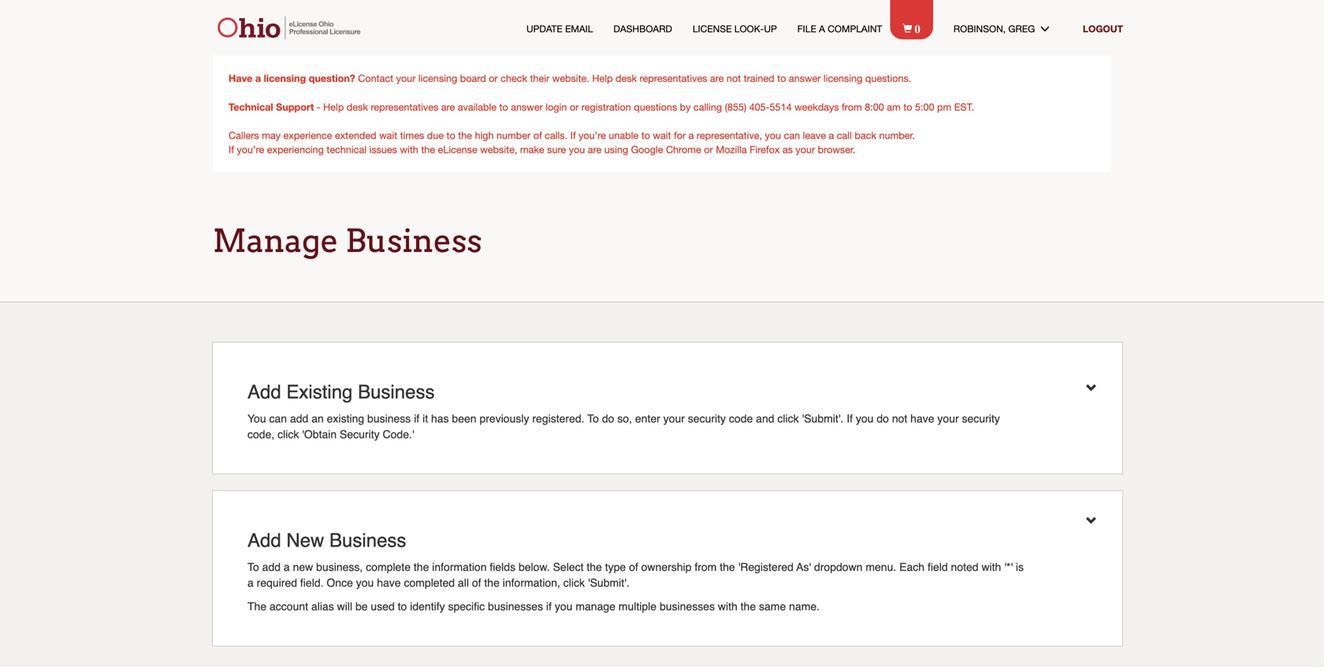 Task type: vqa. For each thing, say whether or not it's contained in the screenshot.
www.ohio.gov
no



Task type: describe. For each thing, give the bounding box(es) containing it.
to right available
[[500, 101, 508, 113]]

1 horizontal spatial if
[[571, 130, 576, 141]]

contact
[[358, 73, 394, 84]]

1 vertical spatial if
[[546, 601, 552, 613]]

1 wait from the left
[[379, 130, 398, 141]]

have a licensing question? contact your licensing board or check their website. help desk representatives are not trained to answer licensing questions.
[[229, 72, 912, 84]]

technical
[[327, 144, 367, 155]]

google
[[631, 144, 663, 155]]

elicense ohio professional licensure image
[[212, 16, 370, 39]]

the account alias will be used to identify specific businesses if you manage multiple businesses with the same name.
[[248, 601, 820, 613]]

manage
[[576, 601, 616, 613]]

a left new
[[284, 561, 290, 574]]

2 wait from the left
[[653, 130, 671, 141]]

registered.
[[533, 413, 585, 425]]

to right the due
[[447, 130, 456, 141]]

to inside you can add an existing business if it has been previously registered. to do so, enter your security code and click 'submit'. if you do not have your security code, click 'obtain security code.'
[[588, 413, 599, 425]]

board
[[460, 73, 486, 84]]

representatives inside technical support - help desk representatives are available to answer login or registration questions by calling (855) 405-5514 weekdays from 8:00 am to 5:00 pm est.
[[371, 101, 439, 113]]

with inside callers may experience extended wait times due to the high number of calls. if you're unable to wait for a representative, you can leave a call back number. if you're experiencing technical issues with the elicense website, make sure you are using google chrome or mozilla firefox as your browser.
[[400, 144, 419, 155]]

calling
[[694, 101, 722, 113]]

calls.
[[545, 130, 568, 141]]

from inside technical support - help desk representatives are available to answer login or registration questions by calling (855) 405-5514 weekdays from 8:00 am to 5:00 pm est.
[[842, 101, 862, 113]]

menu.
[[866, 561, 897, 574]]

file a complaint link
[[798, 22, 883, 35]]

'submit'. inside you can add an existing business if it has been previously registered. to do so, enter your security code and click 'submit'. if you do not have your security code, click 'obtain security code.'
[[802, 413, 844, 425]]

mozilla
[[716, 144, 747, 155]]

answer inside technical support - help desk representatives are available to answer login or registration questions by calling (855) 405-5514 weekdays from 8:00 am to 5:00 pm est.
[[511, 101, 543, 113]]

so,
[[618, 413, 632, 425]]

dashboard
[[614, 23, 673, 34]]

website,
[[480, 144, 518, 155]]

chrome
[[666, 144, 702, 155]]

add for add new business
[[248, 530, 281, 552]]

a right for
[[689, 130, 694, 141]]

5:00
[[915, 101, 935, 113]]

license look-up
[[693, 23, 777, 34]]

you inside the to add a new business, complete the information fields below. select the type of ownership from the 'registered as' dropdown menu. each field noted with '*' is a required field. once you have completed all of the information, click 'submit'.
[[356, 577, 374, 590]]

will
[[337, 601, 353, 613]]

chevron down image
[[1087, 383, 1110, 394]]

add for add existing business
[[248, 382, 281, 403]]

questions.
[[866, 73, 912, 84]]

not inside you can add an existing business if it has been previously registered. to do so, enter your security code and click 'submit'. if you do not have your security code, click 'obtain security code.'
[[892, 413, 908, 425]]

name.
[[789, 601, 820, 613]]

used
[[371, 601, 395, 613]]

can inside you can add an existing business if it has been previously registered. to do so, enter your security code and click 'submit'. if you do not have your security code, click 'obtain security code.'
[[269, 413, 287, 425]]

1 do from the left
[[602, 413, 615, 425]]

firefox
[[750, 144, 780, 155]]

been
[[452, 413, 477, 425]]

dashboard link
[[614, 22, 673, 35]]

1 businesses from the left
[[488, 601, 543, 613]]

is
[[1016, 561, 1024, 574]]

1 horizontal spatial with
[[718, 601, 738, 613]]

have
[[229, 72, 253, 84]]

multiple
[[619, 601, 657, 613]]

below.
[[519, 561, 550, 574]]

available
[[458, 101, 497, 113]]

new
[[293, 561, 313, 574]]

complete
[[366, 561, 411, 574]]

extended
[[335, 130, 377, 141]]

callers
[[229, 130, 259, 141]]

(855)
[[725, 101, 747, 113]]

not inside have a licensing question? contact your licensing board or check their website. help desk representatives are not trained to answer licensing questions.
[[727, 73, 741, 84]]

1 horizontal spatial licensing
[[419, 73, 458, 84]]

to inside the to add a new business, complete the information fields below. select the type of ownership from the 'registered as' dropdown menu. each field noted with '*' is a required field. once you have completed all of the information, click 'submit'.
[[248, 561, 259, 574]]

add new business
[[248, 530, 406, 552]]

select
[[553, 561, 584, 574]]

trained
[[744, 73, 775, 84]]

'registered
[[738, 561, 794, 574]]

for
[[674, 130, 686, 141]]

business,
[[316, 561, 363, 574]]

question?
[[309, 72, 355, 84]]

'obtain
[[302, 428, 337, 441]]

field.
[[300, 577, 324, 590]]

robinson, greg link
[[954, 22, 1063, 35]]

by
[[680, 101, 691, 113]]

0 horizontal spatial licensing
[[264, 72, 306, 84]]

can inside callers may experience extended wait times due to the high number of calls. if you're unable to wait for a representative, you can leave a call back number. if you're experiencing technical issues with the elicense website, make sure you are using google chrome or mozilla firefox as your browser.
[[784, 130, 800, 141]]

0 vertical spatial you're
[[579, 130, 606, 141]]

desk inside have a licensing question? contact your licensing board or check their website. help desk representatives are not trained to answer licensing questions.
[[616, 73, 637, 84]]

due
[[427, 130, 444, 141]]

ownership
[[642, 561, 692, 574]]

'submit'. inside the to add a new business, complete the information fields below. select the type of ownership from the 'registered as' dropdown menu. each field noted with '*' is a required field. once you have completed all of the information, click 'submit'.
[[588, 577, 630, 590]]

be
[[356, 601, 368, 613]]

existing
[[287, 382, 353, 403]]

add existing business
[[248, 382, 435, 403]]

0 link
[[903, 20, 933, 35]]

completed
[[404, 577, 455, 590]]

specific
[[448, 601, 485, 613]]

security
[[340, 428, 380, 441]]

representatives inside have a licensing question? contact your licensing board or check their website. help desk representatives are not trained to answer licensing questions.
[[640, 73, 708, 84]]

elicense
[[438, 144, 478, 155]]

the left same
[[741, 601, 756, 613]]

2 horizontal spatial licensing
[[824, 73, 863, 84]]

code
[[729, 413, 753, 425]]

license
[[693, 23, 732, 34]]

the left 'registered
[[720, 561, 735, 574]]

type
[[605, 561, 626, 574]]

am
[[887, 101, 901, 113]]

if inside you can add an existing business if it has been previously registered. to do so, enter your security code and click 'submit'. if you do not have your security code, click 'obtain security code.'
[[847, 413, 853, 425]]

business
[[367, 413, 411, 425]]

1 vertical spatial click
[[278, 428, 299, 441]]

fields
[[490, 561, 516, 574]]

complaint
[[828, 23, 883, 34]]

greg
[[1009, 23, 1035, 34]]

an
[[312, 413, 324, 425]]

make
[[520, 144, 545, 155]]

5514
[[770, 101, 792, 113]]

leave
[[803, 130, 826, 141]]

from inside the to add a new business, complete the information fields below. select the type of ownership from the 'registered as' dropdown menu. each field noted with '*' is a required field. once you have completed all of the information, click 'submit'.
[[695, 561, 717, 574]]

your inside callers may experience extended wait times due to the high number of calls. if you're unable to wait for a representative, you can leave a call back number. if you're experiencing technical issues with the elicense website, make sure you are using google chrome or mozilla firefox as your browser.
[[796, 144, 815, 155]]

2 businesses from the left
[[660, 601, 715, 613]]

with inside the to add a new business, complete the information fields below. select the type of ownership from the 'registered as' dropdown menu. each field noted with '*' is a required field. once you have completed all of the information, click 'submit'.
[[982, 561, 1002, 574]]

alias
[[311, 601, 334, 613]]

new
[[287, 530, 324, 552]]

browser.
[[818, 144, 856, 155]]

look-
[[735, 23, 764, 34]]

support
[[276, 101, 314, 113]]

a inside file a complaint link
[[819, 23, 825, 34]]

pm
[[938, 101, 952, 113]]

robinson,
[[954, 23, 1006, 34]]



Task type: locate. For each thing, give the bounding box(es) containing it.
to right trained
[[778, 73, 786, 84]]

desk inside technical support - help desk representatives are available to answer login or registration questions by calling (855) 405-5514 weekdays from 8:00 am to 5:00 pm est.
[[347, 101, 368, 113]]

0 horizontal spatial have
[[377, 577, 401, 590]]

1 horizontal spatial have
[[911, 413, 935, 425]]

with
[[400, 144, 419, 155], [982, 561, 1002, 574], [718, 601, 738, 613]]

2 security from the left
[[962, 413, 1000, 425]]

0 horizontal spatial of
[[472, 577, 481, 590]]

website.
[[553, 73, 590, 84]]

2 horizontal spatial or
[[704, 144, 713, 155]]

the
[[248, 601, 267, 613]]

0 vertical spatial have
[[911, 413, 935, 425]]

the down fields
[[484, 577, 500, 590]]

1 vertical spatial answer
[[511, 101, 543, 113]]

1 vertical spatial from
[[695, 561, 717, 574]]

1 horizontal spatial or
[[570, 101, 579, 113]]

0 vertical spatial from
[[842, 101, 862, 113]]

1 security from the left
[[688, 413, 726, 425]]

1 horizontal spatial if
[[546, 601, 552, 613]]

add left new
[[248, 530, 281, 552]]

the up "completed"
[[414, 561, 429, 574]]

desk up extended
[[347, 101, 368, 113]]

issues
[[369, 144, 397, 155]]

to right used
[[398, 601, 407, 613]]

or left mozilla
[[704, 144, 713, 155]]

up
[[764, 23, 777, 34]]

are inside callers may experience extended wait times due to the high number of calls. if you're unable to wait for a representative, you can leave a call back number. if you're experiencing technical issues with the elicense website, make sure you are using google chrome or mozilla firefox as your browser.
[[588, 144, 602, 155]]

using
[[605, 144, 629, 155]]

0 horizontal spatial help
[[323, 101, 344, 113]]

add inside you can add an existing business if it has been previously registered. to do so, enter your security code and click 'submit'. if you do not have your security code, click 'obtain security code.'
[[290, 413, 309, 425]]

you're up using
[[579, 130, 606, 141]]

1 horizontal spatial not
[[892, 413, 908, 425]]

2 vertical spatial if
[[847, 413, 853, 425]]

if down information,
[[546, 601, 552, 613]]

if left it
[[414, 413, 420, 425]]

a up the
[[248, 577, 254, 590]]

0 horizontal spatial from
[[695, 561, 717, 574]]

1 horizontal spatial of
[[534, 130, 542, 141]]

business
[[346, 222, 482, 260], [358, 382, 435, 403], [330, 530, 406, 552]]

0 vertical spatial not
[[727, 73, 741, 84]]

answer left "login"
[[511, 101, 543, 113]]

2 do from the left
[[877, 413, 889, 425]]

a right 'file'
[[819, 23, 825, 34]]

0 vertical spatial business
[[346, 222, 482, 260]]

0 horizontal spatial are
[[441, 101, 455, 113]]

logout
[[1083, 23, 1124, 34]]

1 horizontal spatial from
[[842, 101, 862, 113]]

code.'
[[383, 428, 414, 441]]

0 horizontal spatial add
[[262, 561, 281, 574]]

to
[[778, 73, 786, 84], [500, 101, 508, 113], [904, 101, 913, 113], [447, 130, 456, 141], [642, 130, 650, 141], [398, 601, 407, 613]]

each
[[900, 561, 925, 574]]

0 horizontal spatial if
[[414, 413, 420, 425]]

you inside you can add an existing business if it has been previously registered. to do so, enter your security code and click 'submit'. if you do not have your security code, click 'obtain security code.'
[[856, 413, 874, 425]]

0 vertical spatial of
[[534, 130, 542, 141]]

click
[[778, 413, 799, 425], [278, 428, 299, 441], [564, 577, 585, 590]]

0 horizontal spatial or
[[489, 73, 498, 84]]

businesses down "ownership"
[[660, 601, 715, 613]]

1 vertical spatial not
[[892, 413, 908, 425]]

1 horizontal spatial businesses
[[660, 601, 715, 613]]

experience
[[283, 130, 332, 141]]

call
[[837, 130, 852, 141]]

can up as
[[784, 130, 800, 141]]

licensing up weekdays
[[824, 73, 863, 84]]

add up required
[[262, 561, 281, 574]]

experiencing
[[267, 144, 324, 155]]

number
[[497, 130, 531, 141]]

0 vertical spatial desk
[[616, 73, 637, 84]]

with left '*'
[[982, 561, 1002, 574]]

with down times
[[400, 144, 419, 155]]

to up google
[[642, 130, 650, 141]]

wait
[[379, 130, 398, 141], [653, 130, 671, 141]]

you
[[765, 130, 781, 141], [569, 144, 585, 155], [856, 413, 874, 425], [356, 577, 374, 590], [555, 601, 573, 613]]

their
[[530, 73, 550, 84]]

1 vertical spatial 'submit'.
[[588, 577, 630, 590]]

high
[[475, 130, 494, 141]]

license look-up link
[[693, 22, 777, 35]]

2 vertical spatial are
[[588, 144, 602, 155]]

2 horizontal spatial of
[[629, 561, 638, 574]]

are left using
[[588, 144, 602, 155]]

1 vertical spatial to
[[248, 561, 259, 574]]

if
[[571, 130, 576, 141], [229, 144, 234, 155], [847, 413, 853, 425]]

businesses down information,
[[488, 601, 543, 613]]

once
[[327, 577, 353, 590]]

you're down callers
[[237, 144, 264, 155]]

0 horizontal spatial answer
[[511, 101, 543, 113]]

menu down image
[[1041, 24, 1063, 33]]

'submit'. down type
[[588, 577, 630, 590]]

of right all
[[472, 577, 481, 590]]

1 vertical spatial if
[[229, 144, 234, 155]]

0 horizontal spatial wait
[[379, 130, 398, 141]]

business for add existing business
[[358, 382, 435, 403]]

the left type
[[587, 561, 602, 574]]

answer up weekdays
[[789, 73, 821, 84]]

0 vertical spatial to
[[588, 413, 599, 425]]

callers may experience extended wait times due to the high number of calls. if you're unable to wait for a representative, you can leave a call back number. if you're experiencing technical issues with the elicense website, make sure you are using google chrome or mozilla firefox as your browser.
[[229, 130, 915, 155]]

1 horizontal spatial wait
[[653, 130, 671, 141]]

'submit'. right the and
[[802, 413, 844, 425]]

technical support - help desk representatives are available to answer login or registration questions by calling (855) 405-5514 weekdays from 8:00 am to 5:00 pm est.
[[229, 101, 975, 113]]

0 horizontal spatial with
[[400, 144, 419, 155]]

1 vertical spatial business
[[358, 382, 435, 403]]

0 vertical spatial 'submit'.
[[802, 413, 844, 425]]

0 horizontal spatial if
[[229, 144, 234, 155]]

1 horizontal spatial representatives
[[640, 73, 708, 84]]

2 vertical spatial click
[[564, 577, 585, 590]]

1 add from the top
[[248, 382, 281, 403]]

the down the due
[[421, 144, 435, 155]]

wait left for
[[653, 130, 671, 141]]

0 horizontal spatial click
[[278, 428, 299, 441]]

1 vertical spatial are
[[441, 101, 455, 113]]

1 horizontal spatial are
[[588, 144, 602, 155]]

with left same
[[718, 601, 738, 613]]

of inside callers may experience extended wait times due to the high number of calls. if you're unable to wait for a representative, you can leave a call back number. if you're experiencing technical issues with the elicense website, make sure you are using google chrome or mozilla firefox as your browser.
[[534, 130, 542, 141]]

0 horizontal spatial representatives
[[371, 101, 439, 113]]

help up technical support - help desk representatives are available to answer login or registration questions by calling (855) 405-5514 weekdays from 8:00 am to 5:00 pm est.
[[592, 73, 613, 84]]

a right have
[[255, 72, 261, 84]]

0 vertical spatial answer
[[789, 73, 821, 84]]

if
[[414, 413, 420, 425], [546, 601, 552, 613]]

do
[[602, 413, 615, 425], [877, 413, 889, 425]]

2 horizontal spatial if
[[847, 413, 853, 425]]

0 horizontal spatial 'submit'.
[[588, 577, 630, 590]]

times
[[400, 130, 424, 141]]

0 horizontal spatial desk
[[347, 101, 368, 113]]

can right you
[[269, 413, 287, 425]]

help
[[592, 73, 613, 84], [323, 101, 344, 113]]

add
[[248, 382, 281, 403], [248, 530, 281, 552]]

representative,
[[697, 130, 762, 141]]

1 vertical spatial can
[[269, 413, 287, 425]]

1 horizontal spatial answer
[[789, 73, 821, 84]]

identify
[[410, 601, 445, 613]]

1 vertical spatial add
[[262, 561, 281, 574]]

'submit'.
[[802, 413, 844, 425], [588, 577, 630, 590]]

help inside technical support - help desk representatives are available to answer login or registration questions by calling (855) 405-5514 weekdays from 8:00 am to 5:00 pm est.
[[323, 101, 344, 113]]

a
[[819, 23, 825, 34], [255, 72, 261, 84], [689, 130, 694, 141], [829, 130, 834, 141], [284, 561, 290, 574], [248, 577, 254, 590]]

0 vertical spatial if
[[571, 130, 576, 141]]

account
[[270, 601, 308, 613]]

2 add from the top
[[248, 530, 281, 552]]

2 horizontal spatial click
[[778, 413, 799, 425]]

0 vertical spatial if
[[414, 413, 420, 425]]

sure
[[547, 144, 566, 155]]

field
[[928, 561, 948, 574]]

as
[[783, 144, 793, 155]]

2 horizontal spatial are
[[710, 73, 724, 84]]

dropdown
[[815, 561, 863, 574]]

to left so,
[[588, 413, 599, 425]]

are inside have a licensing question? contact your licensing board or check their website. help desk representatives are not trained to answer licensing questions.
[[710, 73, 724, 84]]

0 vertical spatial with
[[400, 144, 419, 155]]

your
[[396, 73, 416, 84], [796, 144, 815, 155], [664, 413, 685, 425], [938, 413, 959, 425]]

chevron down image
[[1087, 516, 1110, 527]]

1 horizontal spatial do
[[877, 413, 889, 425]]

2 vertical spatial business
[[330, 530, 406, 552]]

2 vertical spatial with
[[718, 601, 738, 613]]

1 vertical spatial add
[[248, 530, 281, 552]]

information
[[432, 561, 487, 574]]

may
[[262, 130, 281, 141]]

0 vertical spatial representatives
[[640, 73, 708, 84]]

0 horizontal spatial to
[[248, 561, 259, 574]]

add
[[290, 413, 309, 425], [262, 561, 281, 574]]

'*'
[[1005, 561, 1013, 574]]

0 horizontal spatial not
[[727, 73, 741, 84]]

1 horizontal spatial you're
[[579, 130, 606, 141]]

1 vertical spatial desk
[[347, 101, 368, 113]]

click right the and
[[778, 413, 799, 425]]

1 vertical spatial with
[[982, 561, 1002, 574]]

code,
[[248, 428, 275, 441]]

are left available
[[441, 101, 455, 113]]

0 vertical spatial can
[[784, 130, 800, 141]]

1 vertical spatial have
[[377, 577, 401, 590]]

representatives up times
[[371, 101, 439, 113]]

0 vertical spatial click
[[778, 413, 799, 425]]

0 horizontal spatial you're
[[237, 144, 264, 155]]

your inside have a licensing question? contact your licensing board or check their website. help desk representatives are not trained to answer licensing questions.
[[396, 73, 416, 84]]

from right "ownership"
[[695, 561, 717, 574]]

to inside have a licensing question? contact your licensing board or check their website. help desk representatives are not trained to answer licensing questions.
[[778, 73, 786, 84]]

add left an
[[290, 413, 309, 425]]

0 vertical spatial help
[[592, 73, 613, 84]]

questions
[[634, 101, 677, 113]]

have inside the to add a new business, complete the information fields below. select the type of ownership from the 'registered as' dropdown menu. each field noted with '*' is a required field. once you have completed all of the information, click 'submit'.
[[377, 577, 401, 590]]

not
[[727, 73, 741, 84], [892, 413, 908, 425]]

manage
[[213, 222, 339, 260]]

1 horizontal spatial desk
[[616, 73, 637, 84]]

from
[[842, 101, 862, 113], [695, 561, 717, 574]]

representatives
[[640, 73, 708, 84], [371, 101, 439, 113]]

or right board
[[489, 73, 498, 84]]

click down "select"
[[564, 577, 585, 590]]

of right type
[[629, 561, 638, 574]]

to right am
[[904, 101, 913, 113]]

registration
[[582, 101, 631, 113]]

enter
[[635, 413, 661, 425]]

2 vertical spatial or
[[704, 144, 713, 155]]

click inside the to add a new business, complete the information fields below. select the type of ownership from the 'registered as' dropdown menu. each field noted with '*' is a required field. once you have completed all of the information, click 'submit'.
[[564, 577, 585, 590]]

1 vertical spatial help
[[323, 101, 344, 113]]

have inside you can add an existing business if it has been previously registered. to do so, enter your security code and click 'submit'. if you do not have your security code, click 'obtain security code.'
[[911, 413, 935, 425]]

help right -
[[323, 101, 344, 113]]

file
[[798, 23, 817, 34]]

licensing left board
[[419, 73, 458, 84]]

all
[[458, 577, 469, 590]]

0 vertical spatial add
[[248, 382, 281, 403]]

0 horizontal spatial do
[[602, 413, 615, 425]]

you can add an existing business if it has been previously registered. to do so, enter your security code and click 'submit'. if you do not have your security code, click 'obtain security code.'
[[248, 413, 1000, 441]]

1 vertical spatial you're
[[237, 144, 264, 155]]

from left 8:00
[[842, 101, 862, 113]]

a left call
[[829, 130, 834, 141]]

help inside have a licensing question? contact your licensing board or check their website. help desk representatives are not trained to answer licensing questions.
[[592, 73, 613, 84]]

number.
[[880, 130, 915, 141]]

0 vertical spatial add
[[290, 413, 309, 425]]

the up elicense on the left top
[[458, 130, 472, 141]]

update
[[527, 23, 563, 34]]

if inside you can add an existing business if it has been previously registered. to do so, enter your security code and click 'submit'. if you do not have your security code, click 'obtain security code.'
[[414, 413, 420, 425]]

1 horizontal spatial security
[[962, 413, 1000, 425]]

the
[[458, 130, 472, 141], [421, 144, 435, 155], [414, 561, 429, 574], [587, 561, 602, 574], [720, 561, 735, 574], [484, 577, 500, 590], [741, 601, 756, 613]]

1 horizontal spatial 'submit'.
[[802, 413, 844, 425]]

2 vertical spatial of
[[472, 577, 481, 590]]

robinson, greg
[[954, 23, 1041, 34]]

representatives up by
[[640, 73, 708, 84]]

of up make
[[534, 130, 542, 141]]

weekdays
[[795, 101, 839, 113]]

1 horizontal spatial help
[[592, 73, 613, 84]]

business for add new business
[[330, 530, 406, 552]]

are inside technical support - help desk representatives are available to answer login or registration questions by calling (855) 405-5514 weekdays from 8:00 am to 5:00 pm est.
[[441, 101, 455, 113]]

or right "login"
[[570, 101, 579, 113]]

0 horizontal spatial security
[[688, 413, 726, 425]]

or
[[489, 73, 498, 84], [570, 101, 579, 113], [704, 144, 713, 155]]

1 vertical spatial or
[[570, 101, 579, 113]]

1 horizontal spatial can
[[784, 130, 800, 141]]

add inside the to add a new business, complete the information fields below. select the type of ownership from the 'registered as' dropdown menu. each field noted with '*' is a required field. once you have completed all of the information, click 'submit'.
[[262, 561, 281, 574]]

click right code,
[[278, 428, 299, 441]]

1 horizontal spatial click
[[564, 577, 585, 590]]

licensing up support
[[264, 72, 306, 84]]

technical
[[229, 101, 273, 113]]

to add a new business, complete the information fields below. select the type of ownership from the 'registered as' dropdown menu. each field noted with '*' is a required field. once you have completed all of the information, click 'submit'.
[[248, 561, 1024, 590]]

or inside callers may experience extended wait times due to the high number of calls. if you're unable to wait for a representative, you can leave a call back number. if you're experiencing technical issues with the elicense website, make sure you are using google chrome or mozilla firefox as your browser.
[[704, 144, 713, 155]]

2 horizontal spatial with
[[982, 561, 1002, 574]]

answer inside have a licensing question? contact your licensing board or check their website. help desk representatives are not trained to answer licensing questions.
[[789, 73, 821, 84]]

are up calling
[[710, 73, 724, 84]]

desk up registration
[[616, 73, 637, 84]]

existing
[[327, 413, 364, 425]]

1 horizontal spatial to
[[588, 413, 599, 425]]

add up you
[[248, 382, 281, 403]]

or inside have a licensing question? contact your licensing board or check their website. help desk representatives are not trained to answer licensing questions.
[[489, 73, 498, 84]]

1 vertical spatial representatives
[[371, 101, 439, 113]]

information,
[[503, 577, 561, 590]]

update email link
[[527, 22, 593, 35]]

0 horizontal spatial can
[[269, 413, 287, 425]]

answer
[[789, 73, 821, 84], [511, 101, 543, 113]]

wait up issues
[[379, 130, 398, 141]]

or inside technical support - help desk representatives are available to answer login or registration questions by calling (855) 405-5514 weekdays from 8:00 am to 5:00 pm est.
[[570, 101, 579, 113]]

to up required
[[248, 561, 259, 574]]

0 vertical spatial are
[[710, 73, 724, 84]]



